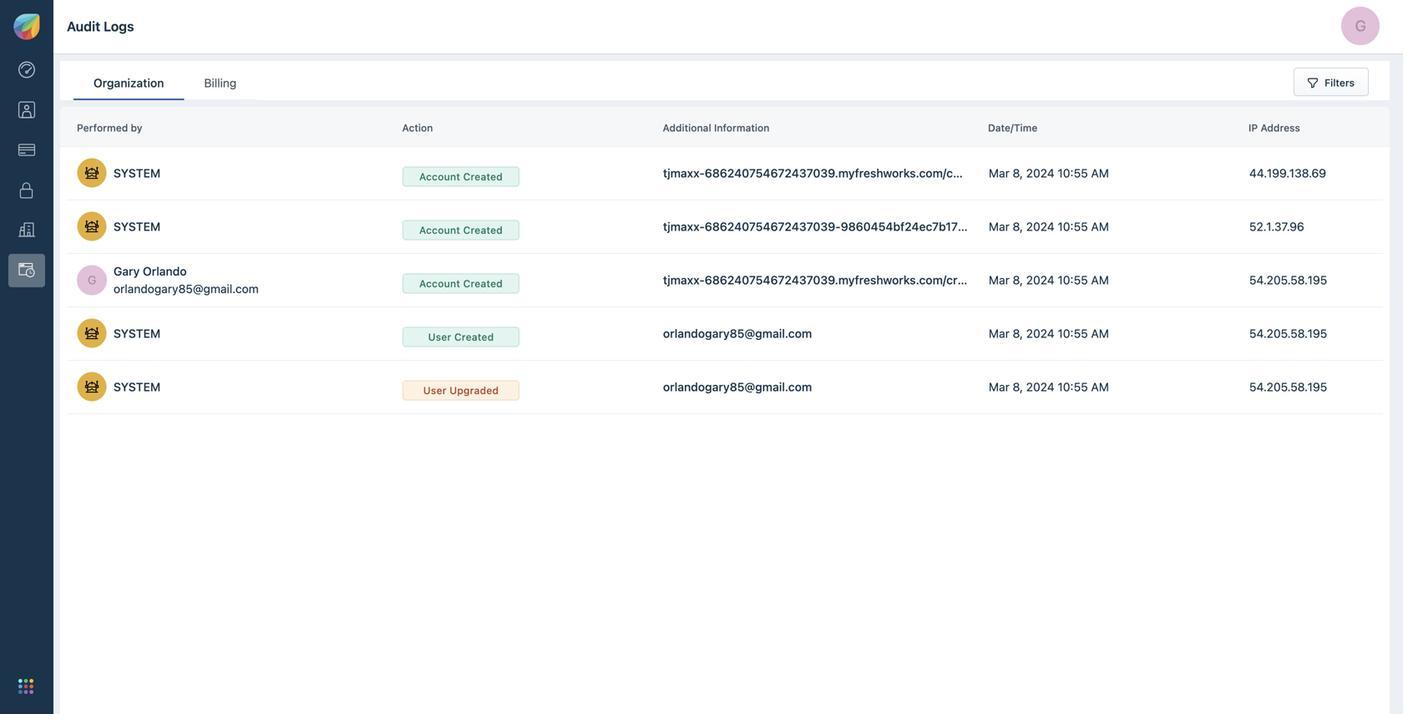 Task type: vqa. For each thing, say whether or not it's contained in the screenshot.


Task type: locate. For each thing, give the bounding box(es) containing it.
freshworks switcher image
[[18, 679, 33, 694]]

system image for user created
[[77, 319, 107, 348]]

tjmaxx- for 686240754672437039-
[[663, 220, 705, 234]]

audit logs image
[[18, 262, 35, 279]]

0 vertical spatial user
[[428, 331, 452, 343]]

mar 8, 2024 10:55 am for user created system icon
[[989, 327, 1109, 340]]

user
[[428, 331, 452, 343], [423, 385, 447, 396]]

2 vertical spatial account
[[419, 278, 460, 290]]

user created
[[428, 331, 494, 343]]

1 vertical spatial orlandogary85@gmail.com
[[663, 327, 812, 340]]

neo admin center image
[[18, 62, 35, 78]]

0 vertical spatial system image
[[77, 158, 107, 188]]

5 2024 from the top
[[1027, 380, 1055, 394]]

user for user created
[[428, 331, 452, 343]]

mar
[[989, 166, 1010, 180], [989, 220, 1010, 234], [989, 273, 1010, 287], [989, 327, 1010, 340], [989, 380, 1010, 394]]

54.205.58.195 for user created
[[1250, 327, 1328, 340]]

2 am from the top
[[1092, 220, 1109, 234]]

audit logs
[[67, 18, 134, 34]]

10:55
[[1058, 166, 1088, 180], [1058, 220, 1088, 234], [1058, 273, 1088, 287], [1058, 327, 1088, 340], [1058, 380, 1088, 394]]

address
[[1261, 122, 1301, 134]]

security image
[[18, 182, 35, 199]]

686240754672437039.myfreshworks.com/connect
[[705, 166, 992, 180]]

tjmaxx-
[[663, 166, 705, 180], [663, 220, 705, 234], [663, 273, 705, 287]]

user left upgraded on the bottom left of page
[[423, 385, 447, 396]]

2 10:55 from the top
[[1058, 220, 1088, 234]]

5 mar from the top
[[989, 380, 1010, 394]]

ip
[[1249, 122, 1258, 134]]

5 8, from the top
[[1013, 380, 1023, 394]]

system image
[[77, 212, 107, 241]]

1 54.205.58.195 from the top
[[1250, 273, 1328, 287]]

tjmaxx-686240754672437039-9860454bf24ec7b17100067.freshbots.ai
[[663, 220, 1068, 234]]

created
[[463, 171, 503, 183], [463, 224, 503, 236], [463, 278, 503, 290], [455, 331, 494, 343]]

orlandogary85@gmail.com
[[114, 282, 259, 296], [663, 327, 812, 340], [663, 380, 812, 394]]

2024
[[1027, 166, 1055, 180], [1027, 220, 1055, 234], [1027, 273, 1055, 287], [1027, 327, 1055, 340], [1027, 380, 1055, 394]]

gary orlando orlandogary85@gmail.com
[[114, 264, 259, 296]]

10:55 for user created system icon
[[1058, 327, 1088, 340]]

2 tjmaxx- from the top
[[663, 220, 705, 234]]

4 mar 8, 2024 10:55 am from the top
[[989, 380, 1109, 394]]

3 account created from the top
[[419, 278, 503, 290]]

user up user upgraded
[[428, 331, 452, 343]]

gary
[[114, 264, 140, 278]]

8,
[[1013, 166, 1023, 180], [1013, 220, 1023, 234], [1013, 273, 1023, 287], [1013, 327, 1023, 340], [1013, 380, 1023, 394]]

2 54.205.58.195 from the top
[[1250, 327, 1328, 340]]

tab list
[[74, 68, 257, 100]]

3 am from the top
[[1092, 273, 1109, 287]]

1 mar 8, 2024 10:55 am from the top
[[989, 220, 1109, 234]]

9860454bf24ec7b17100067.freshbots.ai
[[841, 220, 1068, 234]]

686240754672437039.myfreshworks.com/crm/sales
[[705, 273, 1000, 287]]

1 account created from the top
[[419, 171, 503, 183]]

1 vertical spatial account
[[419, 224, 460, 236]]

3 mar from the top
[[989, 273, 1010, 287]]

mar 8, 2024 10:55 am for system icon corresponding to user upgraded
[[989, 380, 1109, 394]]

1 vertical spatial user
[[423, 385, 447, 396]]

2 vertical spatial 54.205.58.195
[[1250, 380, 1328, 394]]

2 vertical spatial tjmaxx-
[[663, 273, 705, 287]]

1 am from the top
[[1092, 166, 1109, 180]]

system image for user upgraded
[[77, 372, 107, 401]]

4 mar from the top
[[989, 327, 1010, 340]]

upgraded
[[450, 385, 499, 396]]

3 10:55 from the top
[[1058, 273, 1088, 287]]

1 vertical spatial tjmaxx-
[[663, 220, 705, 234]]

2 account from the top
[[419, 224, 460, 236]]

0 vertical spatial account
[[419, 171, 460, 183]]

am
[[1092, 166, 1109, 180], [1092, 220, 1109, 234], [1092, 273, 1109, 287], [1092, 327, 1109, 340], [1092, 380, 1109, 394]]

54.205.58.195 for account created
[[1250, 273, 1328, 287]]

2 account created from the top
[[419, 224, 503, 236]]

freshworks icon image
[[13, 13, 40, 40]]

1 2024 from the top
[[1027, 166, 1055, 180]]

4 10:55 from the top
[[1058, 327, 1088, 340]]

0 vertical spatial 54.205.58.195
[[1250, 273, 1328, 287]]

3 system image from the top
[[77, 372, 107, 401]]

additional information
[[663, 122, 770, 134]]

system image
[[77, 158, 107, 188], [77, 319, 107, 348], [77, 372, 107, 401]]

system
[[114, 166, 161, 180], [114, 220, 161, 234], [114, 327, 161, 340], [114, 380, 161, 394]]

2 system image from the top
[[77, 319, 107, 348]]

account
[[419, 171, 460, 183], [419, 224, 460, 236], [419, 278, 460, 290]]

1 vertical spatial account created
[[419, 224, 503, 236]]

2 mar 8, 2024 10:55 am from the top
[[989, 273, 1109, 287]]

3 mar 8, 2024 10:55 am from the top
[[989, 327, 1109, 340]]

account for tjmaxx-686240754672437039-9860454bf24ec7b17100067.freshbots.ai
[[419, 224, 460, 236]]

2 2024 from the top
[[1027, 220, 1055, 234]]

2 vertical spatial orlandogary85@gmail.com
[[663, 380, 812, 394]]

account created
[[419, 171, 503, 183], [419, 224, 503, 236], [419, 278, 503, 290]]

3 54.205.58.195 from the top
[[1250, 380, 1328, 394]]

0 vertical spatial tjmaxx-
[[663, 166, 705, 180]]

54.205.58.195
[[1250, 273, 1328, 287], [1250, 327, 1328, 340], [1250, 380, 1328, 394]]

tjmaxx-686240754672437039.myfreshworks.com/connect mar 8, 2024 10:55 am
[[663, 166, 1109, 180]]

1 tjmaxx- from the top
[[663, 166, 705, 180]]

5 10:55 from the top
[[1058, 380, 1088, 394]]

1 system image from the top
[[77, 158, 107, 188]]

1 vertical spatial 54.205.58.195
[[1250, 327, 1328, 340]]

1 vertical spatial system image
[[77, 319, 107, 348]]

2 vertical spatial account created
[[419, 278, 503, 290]]

2 vertical spatial system image
[[77, 372, 107, 401]]

3 tjmaxx- from the top
[[663, 273, 705, 287]]

created for tjmaxx-686240754672437039.myfreshworks.com/crm/sales
[[463, 278, 503, 290]]

orlandogary85@gmail.com for user upgraded
[[663, 380, 812, 394]]

44.199.138.69
[[1250, 166, 1327, 180]]

performed
[[77, 122, 128, 134]]

tjmaxx- for 686240754672437039.myfreshworks.com/crm/sales
[[663, 273, 705, 287]]

1 10:55 from the top
[[1058, 166, 1088, 180]]

0 vertical spatial account created
[[419, 171, 503, 183]]

4 system from the top
[[114, 380, 161, 394]]

1 8, from the top
[[1013, 166, 1023, 180]]

date/time
[[988, 122, 1038, 134]]

organization
[[94, 76, 164, 90]]

mar 8, 2024 10:55 am
[[989, 220, 1109, 234], [989, 273, 1109, 287], [989, 327, 1109, 340], [989, 380, 1109, 394]]

3 account from the top
[[419, 278, 460, 290]]

4 8, from the top
[[1013, 327, 1023, 340]]

3 2024 from the top
[[1027, 273, 1055, 287]]



Task type: describe. For each thing, give the bounding box(es) containing it.
user upgraded
[[423, 385, 499, 396]]

performed by
[[77, 122, 142, 134]]

by
[[131, 122, 142, 134]]

logs
[[104, 18, 134, 34]]

tab list containing organization
[[74, 68, 257, 100]]

ip address
[[1249, 122, 1301, 134]]

profile picture image
[[1342, 6, 1380, 45]]

10:55 for system image on the top left of the page
[[1058, 220, 1088, 234]]

billing
[[204, 76, 237, 90]]

1 account from the top
[[419, 171, 460, 183]]

my subscriptions image
[[18, 142, 35, 158]]

account created for tjmaxx-686240754672437039.myfreshworks.com/crm/sales
[[419, 278, 503, 290]]

4 am from the top
[[1092, 327, 1109, 340]]

created for orlandogary85@gmail.com
[[455, 331, 494, 343]]

tjmaxx- for 686240754672437039.myfreshworks.com/connect
[[663, 166, 705, 180]]

system image for account created
[[77, 158, 107, 188]]

52.1.37.96
[[1250, 220, 1305, 234]]

account for tjmaxx-686240754672437039.myfreshworks.com/crm/sales
[[419, 278, 460, 290]]

0 vertical spatial orlandogary85@gmail.com
[[114, 282, 259, 296]]

4 2024 from the top
[[1027, 327, 1055, 340]]

tjmaxx-686240754672437039.myfreshworks.com/crm/sales
[[663, 273, 1000, 287]]

filters
[[1325, 77, 1355, 89]]

additional
[[663, 122, 712, 134]]

10:55 for system icon corresponding to user upgraded
[[1058, 380, 1088, 394]]

3 system from the top
[[114, 327, 161, 340]]

users image
[[18, 102, 35, 118]]

54.205.58.195 for user upgraded
[[1250, 380, 1328, 394]]

orlandogary85@gmail.com for user created
[[663, 327, 812, 340]]

686240754672437039-
[[705, 220, 841, 234]]

account created for tjmaxx-686240754672437039-9860454bf24ec7b17100067.freshbots.ai
[[419, 224, 503, 236]]

1 mar from the top
[[989, 166, 1010, 180]]

created for tjmaxx-686240754672437039-9860454bf24ec7b17100067.freshbots.ai
[[463, 224, 503, 236]]

organization image
[[18, 222, 35, 239]]

filters button
[[1294, 68, 1369, 96]]

action
[[402, 122, 433, 134]]

3 8, from the top
[[1013, 273, 1023, 287]]

1 system from the top
[[114, 166, 161, 180]]

2 mar from the top
[[989, 220, 1010, 234]]

5 am from the top
[[1092, 380, 1109, 394]]

mar 8, 2024 10:55 am for system image on the top left of the page
[[989, 220, 1109, 234]]

information
[[714, 122, 770, 134]]

2 8, from the top
[[1013, 220, 1023, 234]]

2 system from the top
[[114, 220, 161, 234]]

audit
[[67, 18, 100, 34]]

orlando
[[143, 264, 187, 278]]

user for user upgraded
[[423, 385, 447, 396]]



